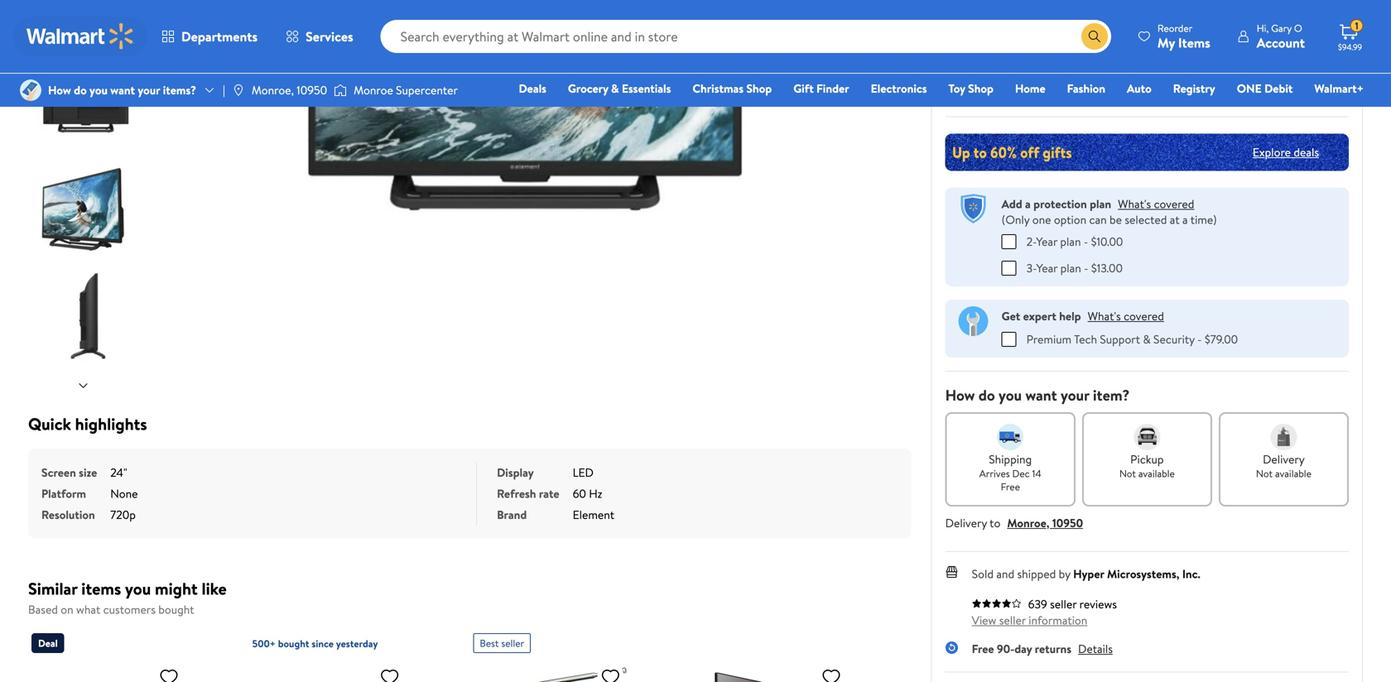 Task type: locate. For each thing, give the bounding box(es) containing it.
seller right best
[[501, 636, 524, 650]]

more details button
[[1014, 37, 1076, 63]]

1 not from the left
[[1119, 466, 1136, 480]]

0 vertical spatial to
[[1244, 77, 1256, 95]]

1 horizontal spatial add
[[1217, 77, 1241, 95]]

0 horizontal spatial 10950
[[297, 82, 327, 98]]

1 horizontal spatial how
[[945, 385, 975, 406]]

1 vertical spatial want
[[1026, 385, 1057, 406]]

add inside button
[[1217, 77, 1241, 95]]

you up customers
[[125, 577, 151, 600]]

year for 2-
[[1036, 233, 1057, 249]]

delivery down intent image for delivery
[[1263, 451, 1305, 467]]

seller right 639
[[1050, 596, 1077, 612]]

2 not from the left
[[1256, 466, 1273, 480]]

0 vertical spatial how
[[48, 82, 71, 98]]

0 horizontal spatial monroe,
[[252, 82, 294, 98]]

1 horizontal spatial your
[[1061, 385, 1089, 406]]

2 year from the top
[[1036, 260, 1058, 276]]

1 horizontal spatial to
[[1244, 77, 1256, 95]]

1 horizontal spatial seller
[[999, 612, 1026, 628]]

restored element 24" class hd (720p) led tv (eleft2416) (refurbished) image
[[260, 0, 790, 329]]

0 vertical spatial do
[[74, 82, 87, 98]]

seller for reviews
[[1050, 596, 1077, 612]]

0 horizontal spatial product group
[[31, 627, 216, 682]]

- left $13.00
[[1084, 260, 1088, 276]]

1 horizontal spatial want
[[1026, 385, 1057, 406]]

2 shop from the left
[[968, 80, 994, 96]]

available down intent image for pickup
[[1138, 466, 1175, 480]]

 image right | at left top
[[232, 84, 245, 97]]

home
[[1015, 80, 1046, 96]]

0 vertical spatial -
[[1084, 233, 1088, 249]]

when
[[970, 7, 993, 21]]

1 vertical spatial add
[[1002, 196, 1022, 212]]

1 vertical spatial how
[[945, 385, 975, 406]]

add left one
[[1002, 196, 1022, 212]]

refresh
[[497, 486, 536, 502]]

0 horizontal spatial &
[[611, 80, 619, 96]]

0 vertical spatial want
[[110, 82, 135, 98]]

to inside button
[[1244, 77, 1256, 95]]

639
[[1028, 596, 1047, 612]]

(only
[[1002, 211, 1030, 228]]

& right grocery
[[611, 80, 619, 96]]

shop for christmas shop
[[746, 80, 772, 96]]

get
[[1002, 308, 1020, 324]]

selected
[[1125, 211, 1167, 228]]

bought left 'since'
[[278, 637, 309, 651]]

2 horizontal spatial you
[[999, 385, 1022, 406]]

product group
[[31, 627, 216, 682], [252, 627, 437, 682], [473, 627, 657, 682]]

0 vertical spatial &
[[611, 80, 619, 96]]

view
[[972, 612, 996, 628]]

1 available from the left
[[1138, 466, 1175, 480]]

inc.
[[1182, 566, 1201, 582]]

1 horizontal spatial delivery
[[1263, 451, 1305, 467]]

0 vertical spatial your
[[138, 82, 160, 98]]

10950 down services dropdown button
[[297, 82, 327, 98]]

restored element 24" class hd (720p) led tv (eleft2416) (refurbished) - image 3 of 6 image
[[36, 54, 133, 151]]

1 horizontal spatial  image
[[334, 82, 347, 99]]

do
[[74, 82, 87, 98], [979, 385, 995, 406]]

explore deals
[[1253, 144, 1319, 160]]

1 vertical spatial bought
[[278, 637, 309, 651]]

walmart+ link
[[1307, 79, 1371, 97]]

how down walmart 'image'
[[48, 82, 71, 98]]

delivery up sold
[[945, 515, 987, 531]]

 image
[[20, 79, 41, 101]]

intent image for delivery image
[[1271, 424, 1297, 450]]

1 horizontal spatial &
[[1143, 331, 1151, 347]]

debit
[[1265, 80, 1293, 96]]

monroe,
[[252, 82, 294, 98], [1007, 515, 1050, 531]]

seller for information
[[999, 612, 1026, 628]]

- left '$10.00'
[[1084, 233, 1088, 249]]

free down shipping
[[1001, 480, 1020, 494]]

do up shipping
[[979, 385, 995, 406]]

2 horizontal spatial seller
[[1050, 596, 1077, 612]]

restored element 24" class hd (720p) led tv (eleft2416) (refurbished) - image 4 of 6 image
[[36, 161, 133, 258]]

- left $79.00
[[1198, 331, 1202, 347]]

plan inside add a protection plan what's covered (only one option can be selected at a time)
[[1090, 196, 1111, 212]]

add inside add a protection plan what's covered (only one option can be selected at a time)
[[1002, 196, 1022, 212]]

monroe, right | at left top
[[252, 82, 294, 98]]

1 vertical spatial what's covered button
[[1088, 308, 1164, 324]]

1 vertical spatial plan
[[1060, 233, 1081, 249]]

yesterday
[[336, 637, 378, 651]]

services button
[[272, 17, 367, 56]]

online
[[1042, 7, 1068, 21]]

want down the premium at the right of page
[[1026, 385, 1057, 406]]

add to favorites list, tyler 7" portable tv lcd monitor rechargeable battery powered wireless capability hd-tv, usb, hdmi input, ac/dc, remote control built in stand small for car kids travel image
[[601, 667, 620, 682]]

1 vertical spatial monroe,
[[1007, 515, 1050, 531]]

based
[[28, 602, 58, 618]]

do down walmart 'image'
[[74, 82, 87, 98]]

0 horizontal spatial free
[[972, 641, 994, 657]]

& right support on the right of the page
[[1143, 331, 1151, 347]]

grocery & essentials
[[568, 80, 671, 96]]

not inside pickup not available
[[1119, 466, 1136, 480]]

shop inside christmas shop link
[[746, 80, 772, 96]]

delivery inside delivery not available
[[1263, 451, 1305, 467]]

add
[[1217, 77, 1241, 95], [1002, 196, 1022, 212]]

bought down might
[[158, 602, 194, 618]]

want
[[110, 82, 135, 98], [1026, 385, 1057, 406]]

0 horizontal spatial to
[[990, 515, 1001, 531]]

similar
[[28, 577, 77, 600]]

1 vertical spatial free
[[972, 641, 994, 657]]

not down intent image for pickup
[[1119, 466, 1136, 480]]

1 year from the top
[[1036, 233, 1057, 249]]

how
[[48, 82, 71, 98], [945, 385, 975, 406]]

1 horizontal spatial product group
[[252, 627, 437, 682]]

you
[[89, 82, 108, 98], [999, 385, 1022, 406], [125, 577, 151, 600]]

0 horizontal spatial  image
[[232, 84, 245, 97]]

intent image for shipping image
[[997, 424, 1024, 450]]

1 vertical spatial &
[[1143, 331, 1151, 347]]

seller down 3.8592 stars out of 5, based on 639 seller reviews element
[[999, 612, 1026, 628]]

how down in_home_installation logo
[[945, 385, 975, 406]]

year down one
[[1036, 233, 1057, 249]]

price when purchased online
[[945, 7, 1068, 21]]

can
[[1089, 211, 1107, 228]]

0 vertical spatial bought
[[158, 602, 194, 618]]

items
[[81, 577, 121, 600]]

in_home_installation logo image
[[959, 306, 988, 336]]

reorder my items
[[1158, 21, 1210, 52]]

shop inside toy shop link
[[968, 80, 994, 96]]

0 horizontal spatial not
[[1119, 466, 1136, 480]]

you up intent image for shipping
[[999, 385, 1022, 406]]

10950 up by
[[1052, 515, 1083, 531]]

1 product group from the left
[[31, 627, 216, 682]]

shop
[[746, 80, 772, 96], [968, 80, 994, 96]]

next media item image
[[808, 43, 828, 63]]

up to sixty percent off deals. shop now. image
[[945, 134, 1349, 171]]

2 vertical spatial plan
[[1060, 260, 1081, 276]]

day
[[1015, 641, 1032, 657]]

0 horizontal spatial delivery
[[945, 515, 987, 531]]

0 vertical spatial delivery
[[1263, 451, 1305, 467]]

customers
[[103, 602, 156, 618]]

covered up premium tech support & security - $79.00
[[1124, 308, 1164, 324]]

0 vertical spatial free
[[1001, 480, 1020, 494]]

 image
[[334, 82, 347, 99], [232, 84, 245, 97]]

covered
[[1154, 196, 1194, 212], [1124, 308, 1164, 324]]

product group containing best seller
[[473, 627, 657, 682]]

0 horizontal spatial shop
[[746, 80, 772, 96]]

your
[[138, 82, 160, 98], [1061, 385, 1089, 406]]

covered down up to sixty percent off deals. shop now. image
[[1154, 196, 1194, 212]]

year right the 3-year plan - $13.00 checkbox
[[1036, 260, 1058, 276]]

0 horizontal spatial your
[[138, 82, 160, 98]]

0 vertical spatial you
[[89, 82, 108, 98]]

your left "item?"
[[1061, 385, 1089, 406]]

help
[[1059, 308, 1081, 324]]

1 vertical spatial what's
[[1088, 308, 1121, 324]]

add to cart button
[[1150, 70, 1349, 103]]

my
[[1158, 34, 1175, 52]]

1 horizontal spatial you
[[125, 577, 151, 600]]

60
[[573, 486, 586, 502]]

500+
[[252, 637, 276, 651]]

you for how do you want your items?
[[89, 82, 108, 98]]

1 vertical spatial your
[[1061, 385, 1089, 406]]

0 horizontal spatial do
[[74, 82, 87, 98]]

90-
[[997, 641, 1015, 657]]

0 horizontal spatial available
[[1138, 466, 1175, 480]]

product group containing deal
[[31, 627, 216, 682]]

sold
[[972, 566, 994, 582]]

grocery & essentials link
[[561, 79, 679, 97]]

1 vertical spatial -
[[1084, 260, 1088, 276]]

plan down option at top right
[[1060, 233, 1081, 249]]

christmas shop
[[693, 80, 772, 96]]

2 vertical spatial you
[[125, 577, 151, 600]]

deals
[[519, 80, 546, 96]]

wpp logo image
[[959, 194, 988, 224]]

2 vertical spatial -
[[1198, 331, 1202, 347]]

1 horizontal spatial not
[[1256, 466, 1273, 480]]

0 horizontal spatial want
[[110, 82, 135, 98]]

you inside similar items you might like based on what customers bought
[[125, 577, 151, 600]]

auto
[[1127, 80, 1152, 96]]

quick
[[28, 412, 71, 436]]

items
[[1178, 34, 1210, 52]]

plan down 2-year plan - $10.00
[[1060, 260, 1081, 276]]

0 horizontal spatial seller
[[501, 636, 524, 650]]

electronics
[[871, 80, 927, 96]]

free 90-day returns details
[[972, 641, 1113, 657]]

not down intent image for delivery
[[1256, 466, 1273, 480]]

1 horizontal spatial shop
[[968, 80, 994, 96]]

your left items?
[[138, 82, 160, 98]]

not inside delivery not available
[[1256, 466, 1273, 480]]

registry
[[1173, 80, 1215, 96]]

add right registry
[[1217, 77, 1241, 95]]

item?
[[1093, 385, 1130, 406]]

intent image for pickup image
[[1134, 424, 1160, 450]]

a right at
[[1183, 211, 1188, 228]]

1 vertical spatial you
[[999, 385, 1022, 406]]

1 vertical spatial delivery
[[945, 515, 987, 531]]

1 vertical spatial year
[[1036, 260, 1058, 276]]

1 vertical spatial do
[[979, 385, 995, 406]]

delivery
[[1263, 451, 1305, 467], [945, 515, 987, 531]]

sold and shipped by hyper microsystems, inc.
[[972, 566, 1201, 582]]

0 vertical spatial what's
[[1118, 196, 1151, 212]]

shop right toy
[[968, 80, 994, 96]]

want left items?
[[110, 82, 135, 98]]

bought inside similar items you might like based on what customers bought
[[158, 602, 194, 618]]

0 vertical spatial 10950
[[297, 82, 327, 98]]

shop right christmas
[[746, 80, 772, 96]]

1 horizontal spatial do
[[979, 385, 995, 406]]

what
[[76, 602, 100, 618]]

plan
[[1090, 196, 1111, 212], [1060, 233, 1081, 249], [1060, 260, 1081, 276]]

fashion
[[1067, 80, 1105, 96]]

pickup not available
[[1119, 451, 1175, 480]]

0 horizontal spatial you
[[89, 82, 108, 98]]

on
[[61, 602, 73, 618]]

reviews
[[1080, 596, 1117, 612]]

free left 90-
[[972, 641, 994, 657]]

0 vertical spatial what's covered button
[[1118, 196, 1194, 212]]

 image for monroe, 10950
[[232, 84, 245, 97]]

14
[[1032, 466, 1041, 480]]

how do you want your item?
[[945, 385, 1130, 406]]

add to favorites list, philips 32" class hd (720p) smart roku borderless led tv (32pfl6452/f7) image
[[380, 667, 400, 682]]

0 horizontal spatial how
[[48, 82, 71, 98]]

buy now button
[[945, 70, 1144, 103]]

next image image
[[77, 379, 90, 393]]

fashion link
[[1060, 79, 1113, 97]]

1 horizontal spatial bought
[[278, 637, 309, 651]]

walmart+
[[1314, 80, 1364, 96]]

1 horizontal spatial monroe,
[[1007, 515, 1050, 531]]

available inside pickup not available
[[1138, 466, 1175, 480]]

1 vertical spatial 10950
[[1052, 515, 1083, 531]]

3 product group from the left
[[473, 627, 657, 682]]

monroe
[[354, 82, 393, 98]]

what's right can at top
[[1118, 196, 1151, 212]]

more details
[[1014, 42, 1076, 58]]

- for $13.00
[[1084, 260, 1088, 276]]

0 horizontal spatial bought
[[158, 602, 194, 618]]

add to favorites list, restored magnavox 32¨ mv322r led 720p roku tv (refurbished) image
[[821, 667, 841, 682]]

dec
[[1012, 466, 1030, 480]]

 image for monroe supercenter
[[334, 82, 347, 99]]

what's covered button
[[1118, 196, 1194, 212], [1088, 308, 1164, 324]]

0 vertical spatial plan
[[1090, 196, 1111, 212]]

monroe, down dec on the bottom right of page
[[1007, 515, 1050, 531]]

2 horizontal spatial product group
[[473, 627, 657, 682]]

display
[[497, 465, 534, 481]]

want for item?
[[1026, 385, 1057, 406]]

a left one
[[1025, 196, 1031, 212]]

purchased
[[995, 7, 1039, 21]]

$94.99
[[1338, 41, 1362, 53]]

tyler 7" portable tv lcd monitor rechargeable battery powered wireless capability hd-tv, usb, hdmi input, ac/dc, remote control built in stand small for car kids travel image
[[473, 660, 627, 682]]

toy shop
[[949, 80, 994, 96]]

available inside delivery not available
[[1275, 466, 1312, 480]]

 image left the monroe on the top
[[334, 82, 347, 99]]

720p
[[110, 507, 136, 523]]

-
[[1084, 233, 1088, 249], [1084, 260, 1088, 276], [1198, 331, 1202, 347]]

you down walmart 'image'
[[89, 82, 108, 98]]

$79.00
[[1205, 331, 1238, 347]]

0 vertical spatial add
[[1217, 77, 1241, 95]]

plan right option at top right
[[1090, 196, 1111, 212]]

available down intent image for delivery
[[1275, 466, 1312, 480]]

what's up support on the right of the page
[[1088, 308, 1121, 324]]

1 shop from the left
[[746, 80, 772, 96]]

plan for $13.00
[[1060, 260, 1081, 276]]

2 product group from the left
[[252, 627, 437, 682]]

onn. 24" class hd (720p) led roku smart tv (100012590) image
[[31, 660, 185, 682]]

one debit link
[[1229, 79, 1300, 97]]

might
[[155, 577, 198, 600]]

0 vertical spatial year
[[1036, 233, 1057, 249]]

0 horizontal spatial add
[[1002, 196, 1022, 212]]

to for delivery
[[990, 515, 1001, 531]]

1 horizontal spatial available
[[1275, 466, 1312, 480]]

0 vertical spatial covered
[[1154, 196, 1194, 212]]

1 vertical spatial to
[[990, 515, 1001, 531]]

2 available from the left
[[1275, 466, 1312, 480]]

1 horizontal spatial free
[[1001, 480, 1020, 494]]



Task type: describe. For each thing, give the bounding box(es) containing it.
gift finder
[[793, 80, 849, 96]]

led refresh rate
[[497, 465, 594, 502]]

brand
[[497, 507, 527, 523]]

explore deals link
[[1246, 137, 1326, 167]]

security
[[1154, 331, 1195, 347]]

finder
[[816, 80, 849, 96]]

price
[[945, 7, 967, 21]]

what's covered button for add a protection plan
[[1118, 196, 1194, 212]]

reorder
[[1158, 21, 1193, 35]]

Search search field
[[381, 20, 1111, 53]]

best seller
[[480, 636, 524, 650]]

buy
[[1020, 77, 1042, 95]]

deals
[[1294, 144, 1319, 160]]

24" platform
[[41, 465, 127, 502]]

2-year plan - $10.00
[[1027, 233, 1123, 249]]

shop for toy shop
[[968, 80, 994, 96]]

shipping
[[989, 451, 1032, 467]]

premium tech support & security - $79.00
[[1027, 331, 1238, 347]]

product group containing 500+ bought since yesterday
[[252, 627, 437, 682]]

legal information image
[[1071, 7, 1084, 20]]

option
[[1054, 211, 1087, 228]]

add to cart
[[1217, 77, 1282, 95]]

premium
[[1027, 331, 1072, 347]]

one
[[1032, 211, 1051, 228]]

gary
[[1271, 21, 1292, 35]]

restored element 24" class hd (720p) led tv (eleft2416) (refurbished) - image 2 of 6 image
[[36, 0, 133, 44]]

plan for $10.00
[[1060, 233, 1081, 249]]

3-year plan - $13.00
[[1027, 260, 1123, 276]]

1 horizontal spatial a
[[1183, 211, 1188, 228]]

add to favorites list, onn. 24" class hd (720p) led roku smart tv (100012590) image
[[159, 667, 179, 682]]

you for how do you want your item?
[[999, 385, 1022, 406]]

60 hz brand
[[497, 486, 602, 523]]

available for pickup
[[1138, 466, 1175, 480]]

buy now
[[1020, 77, 1069, 95]]

year for 3-
[[1036, 260, 1058, 276]]

monroe, 10950 button
[[1007, 515, 1083, 531]]

search icon image
[[1088, 30, 1101, 43]]

0 horizontal spatial a
[[1025, 196, 1031, 212]]

how do you want your items?
[[48, 82, 196, 98]]

pickup
[[1130, 451, 1164, 467]]

walmart image
[[26, 23, 134, 50]]

restored element 24" class hd (720p) led tv (eleft2416) (refurbished) - image 5 of 6 image
[[36, 267, 133, 364]]

how for how do you want your items?
[[48, 82, 71, 98]]

one debit
[[1237, 80, 1293, 96]]

get expert help what's covered
[[1002, 308, 1164, 324]]

element
[[573, 507, 614, 523]]

what's covered button for get expert help
[[1088, 308, 1164, 324]]

departments
[[181, 27, 258, 46]]

grocery
[[568, 80, 608, 96]]

platform
[[41, 486, 86, 502]]

services
[[306, 27, 353, 46]]

|
[[223, 82, 225, 98]]

details
[[1044, 42, 1076, 58]]

quick highlights
[[28, 412, 147, 436]]

500+ bought since yesterday
[[252, 637, 378, 651]]

restored magnavox 32¨ mv322r led 720p roku tv (refurbished) image
[[694, 660, 848, 682]]

want for items?
[[110, 82, 135, 98]]

supercenter
[[396, 82, 458, 98]]

details button
[[1078, 641, 1113, 657]]

delivery not available
[[1256, 451, 1312, 480]]

add for add a protection plan what's covered (only one option can be selected at a time)
[[1002, 196, 1022, 212]]

1
[[1355, 19, 1359, 33]]

deals link
[[511, 79, 554, 97]]

available for delivery
[[1275, 466, 1312, 480]]

1 vertical spatial covered
[[1124, 308, 1164, 324]]

philips 32" class hd (720p) smart roku borderless led tv (32pfl6452/f7) image
[[252, 660, 406, 682]]

hi, gary o account
[[1257, 21, 1305, 52]]

do for how do you want your item?
[[979, 385, 995, 406]]

delivery for to
[[945, 515, 987, 531]]

gift finder link
[[786, 79, 857, 97]]

now
[[1045, 77, 1069, 95]]

details
[[1078, 641, 1113, 657]]

covered inside add a protection plan what's covered (only one option can be selected at a time)
[[1154, 196, 1194, 212]]

account
[[1257, 34, 1305, 52]]

electronics link
[[863, 79, 934, 97]]

restored
[[965, 42, 1011, 58]]

information
[[1029, 612, 1088, 628]]

christmas shop link
[[685, 79, 779, 97]]

1 horizontal spatial 10950
[[1052, 515, 1083, 531]]

at
[[1170, 211, 1180, 228]]

more
[[1014, 42, 1041, 58]]

you for similar items you might like based on what customers bought
[[125, 577, 151, 600]]

free inside "shipping arrives dec 14 free"
[[1001, 480, 1020, 494]]

like
[[202, 577, 227, 600]]

delivery for not
[[1263, 451, 1305, 467]]

best
[[480, 636, 499, 650]]

add a protection plan what's covered (only one option can be selected at a time)
[[1002, 196, 1217, 228]]

hyper
[[1073, 566, 1104, 582]]

0 vertical spatial monroe,
[[252, 82, 294, 98]]

to for add
[[1244, 77, 1256, 95]]

time)
[[1191, 211, 1217, 228]]

highlights
[[75, 412, 147, 436]]

one
[[1237, 80, 1262, 96]]

screen size
[[41, 465, 97, 481]]

how for how do you want your item?
[[945, 385, 975, 406]]

2-
[[1027, 233, 1036, 249]]

and
[[996, 566, 1014, 582]]

your for item?
[[1061, 385, 1089, 406]]

not for pickup
[[1119, 466, 1136, 480]]

be
[[1110, 211, 1122, 228]]

view seller information link
[[972, 612, 1088, 628]]

auto link
[[1120, 79, 1159, 97]]

3-Year plan - $13.00 checkbox
[[1002, 261, 1017, 276]]

not for delivery
[[1256, 466, 1273, 480]]

3.8592 stars out of 5, based on 639 seller reviews element
[[972, 598, 1022, 608]]

screen
[[41, 465, 76, 481]]

support
[[1100, 331, 1140, 347]]

Walmart Site-Wide search field
[[381, 20, 1111, 53]]

what's inside add a protection plan what's covered (only one option can be selected at a time)
[[1118, 196, 1151, 212]]

do for how do you want your items?
[[74, 82, 87, 98]]

add for add to cart
[[1217, 77, 1241, 95]]

size
[[79, 465, 97, 481]]

protection
[[1034, 196, 1087, 212]]

shipped
[[1017, 566, 1056, 582]]

registry link
[[1166, 79, 1223, 97]]

- for $10.00
[[1084, 233, 1088, 249]]

$10.00
[[1091, 233, 1123, 249]]

2-Year plan - $10.00 checkbox
[[1002, 234, 1017, 249]]

Premium Tech Support & Security - $79.00 checkbox
[[1002, 332, 1017, 347]]

your for items?
[[138, 82, 160, 98]]

cart
[[1259, 77, 1282, 95]]



Task type: vqa. For each thing, say whether or not it's contained in the screenshot.
5
no



